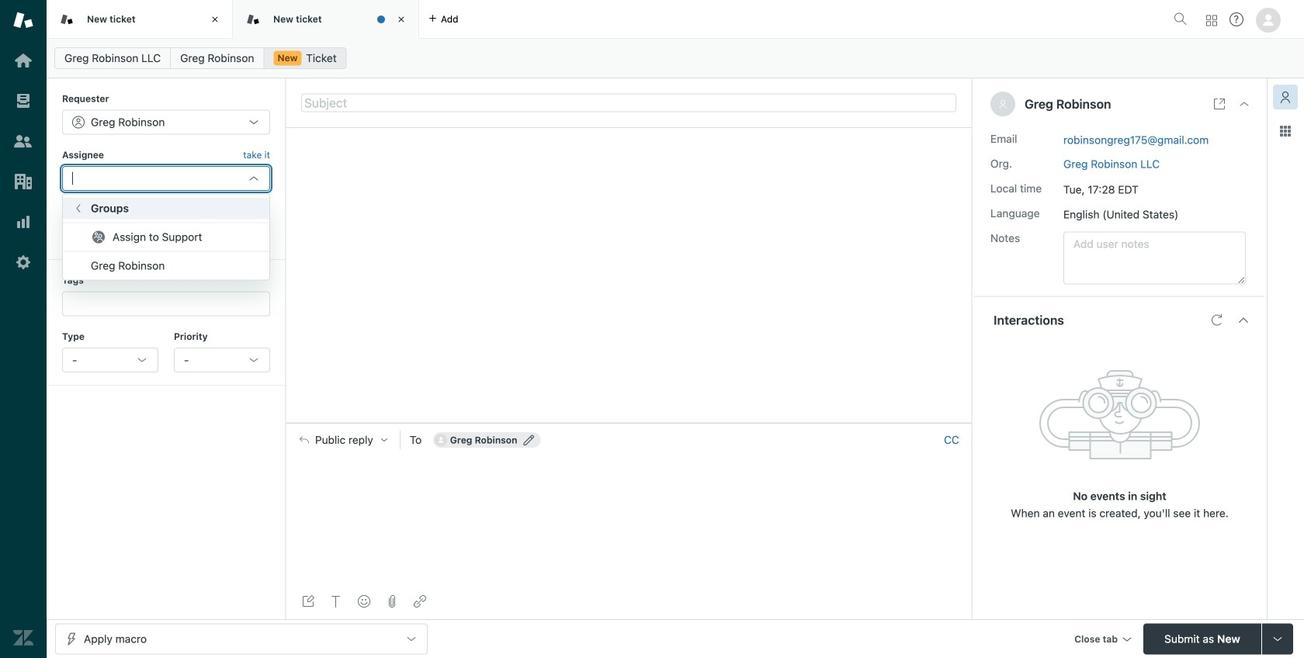 Task type: describe. For each thing, give the bounding box(es) containing it.
customers image
[[13, 131, 33, 151]]

secondary element
[[47, 43, 1304, 74]]

get help image
[[1230, 12, 1244, 26]]

apps image
[[1279, 125, 1292, 137]]

main element
[[0, 0, 47, 658]]

1 close image from the left
[[207, 12, 223, 27]]

zendesk products image
[[1206, 15, 1217, 26]]

organizations image
[[13, 172, 33, 192]]

insert emojis image
[[358, 595, 370, 608]]

zendesk support image
[[13, 10, 33, 30]]

add link (cmd k) image
[[414, 595, 426, 608]]

Add user notes text field
[[1063, 232, 1246, 285]]

Subject field
[[301, 94, 956, 112]]



Task type: vqa. For each thing, say whether or not it's contained in the screenshot.
checkbox
no



Task type: locate. For each thing, give the bounding box(es) containing it.
reporting image
[[13, 212, 33, 232]]

None field
[[72, 171, 241, 185], [74, 296, 255, 312], [72, 171, 241, 185], [74, 296, 255, 312]]

add attachment image
[[386, 595, 398, 608]]

minimize composer image
[[623, 417, 635, 429]]

option
[[63, 226, 269, 248]]

robinsongreg175@gmail.com image
[[435, 434, 447, 446]]

views image
[[13, 91, 33, 111]]

user image
[[998, 99, 1008, 109]]

admin image
[[13, 252, 33, 272]]

customer context image
[[1279, 91, 1292, 103]]

list box
[[62, 194, 270, 281]]

2 close image from the left
[[394, 12, 409, 27]]

format text image
[[330, 595, 342, 608]]

1 horizontal spatial close image
[[394, 12, 409, 27]]

draft mode image
[[302, 595, 314, 608]]

close image
[[207, 12, 223, 27], [394, 12, 409, 27]]

tabs tab list
[[47, 0, 1167, 39]]

user image
[[1000, 100, 1006, 108]]

view more details image
[[1213, 98, 1226, 110]]

get started image
[[13, 50, 33, 71]]

zendesk image
[[13, 628, 33, 648]]

displays possible ticket submission types image
[[1272, 633, 1284, 645]]

2 tab from the left
[[233, 0, 419, 39]]

close image
[[1238, 98, 1251, 110]]

tab
[[47, 0, 233, 39], [233, 0, 419, 39]]

edit user image
[[524, 435, 534, 445]]

1 tab from the left
[[47, 0, 233, 39]]

0 horizontal spatial close image
[[207, 12, 223, 27]]



